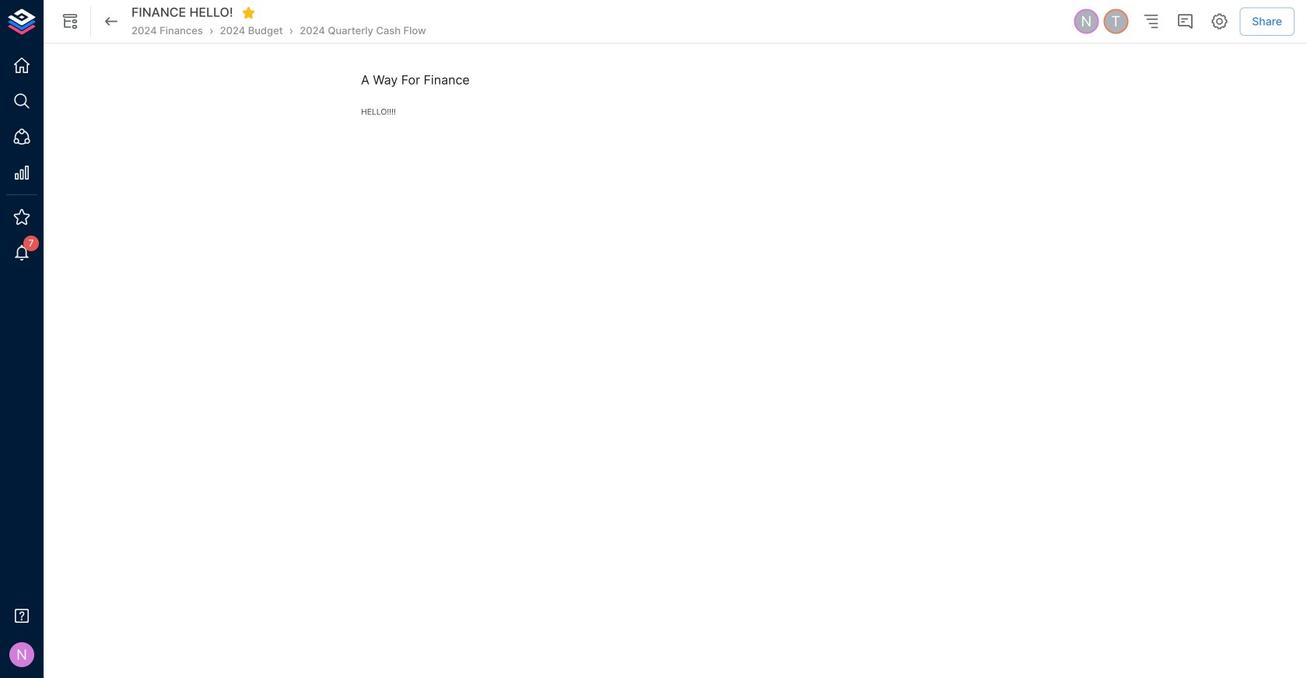 Task type: locate. For each thing, give the bounding box(es) containing it.
go back image
[[102, 12, 121, 31]]

show wiki image
[[61, 12, 79, 31]]



Task type: vqa. For each thing, say whether or not it's contained in the screenshot.
Table of Contents image
yes



Task type: describe. For each thing, give the bounding box(es) containing it.
table of contents image
[[1142, 12, 1160, 31]]

remove favorite image
[[242, 6, 256, 20]]

comments image
[[1176, 12, 1195, 31]]

settings image
[[1210, 12, 1229, 31]]



